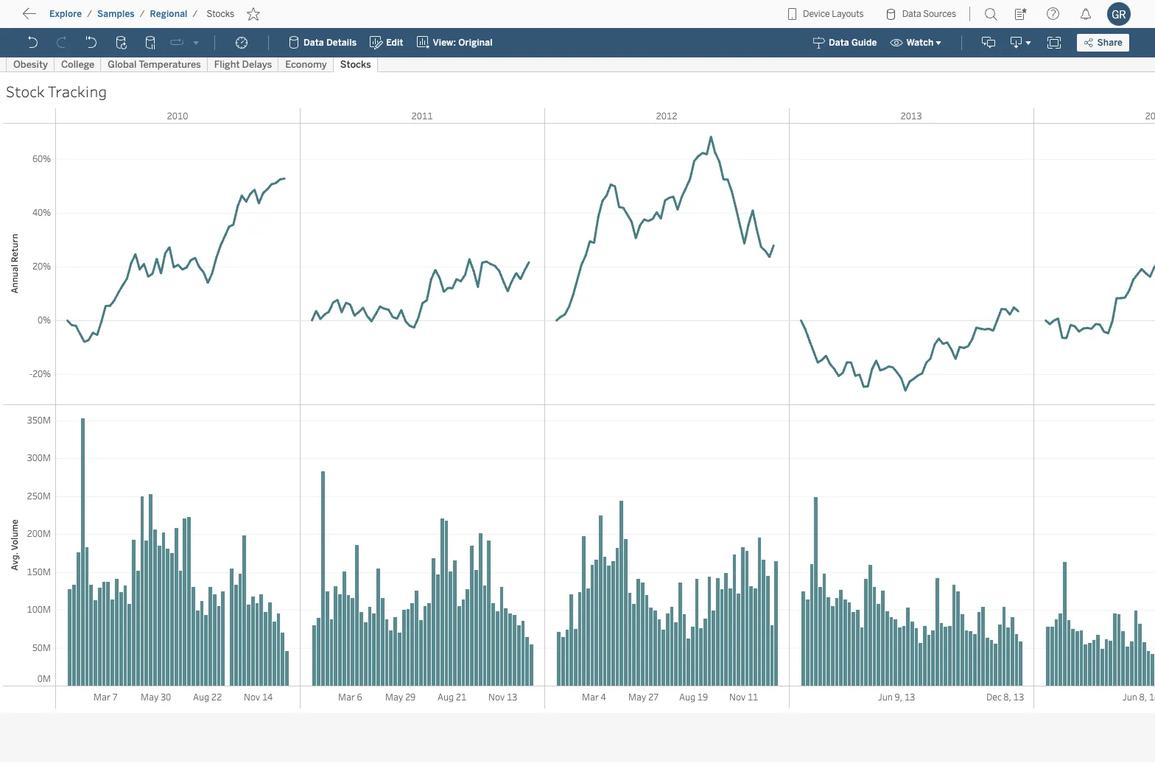 Task type: describe. For each thing, give the bounding box(es) containing it.
2 / from the left
[[140, 9, 145, 19]]

1 / from the left
[[87, 9, 92, 19]]

explore link
[[49, 8, 83, 20]]

explore / samples / regional /
[[49, 9, 198, 19]]

regional link
[[149, 8, 188, 20]]

stocks element
[[202, 9, 239, 19]]

skip to content
[[38, 11, 127, 25]]

skip to content link
[[35, 8, 150, 28]]

regional
[[150, 9, 188, 19]]

content
[[81, 11, 127, 25]]



Task type: locate. For each thing, give the bounding box(es) containing it.
2 horizontal spatial /
[[193, 9, 198, 19]]

stocks
[[207, 9, 234, 19]]

3 / from the left
[[193, 9, 198, 19]]

0 horizontal spatial /
[[87, 9, 92, 19]]

1 horizontal spatial /
[[140, 9, 145, 19]]

to
[[66, 11, 78, 25]]

samples link
[[97, 8, 135, 20]]

explore
[[49, 9, 82, 19]]

/
[[87, 9, 92, 19], [140, 9, 145, 19], [193, 9, 198, 19]]

samples
[[97, 9, 135, 19]]

/ right 'samples'
[[140, 9, 145, 19]]

/ right to
[[87, 9, 92, 19]]

skip
[[38, 11, 63, 25]]

/ left stocks
[[193, 9, 198, 19]]



Task type: vqa. For each thing, say whether or not it's contained in the screenshot.
2nd / from the right
yes



